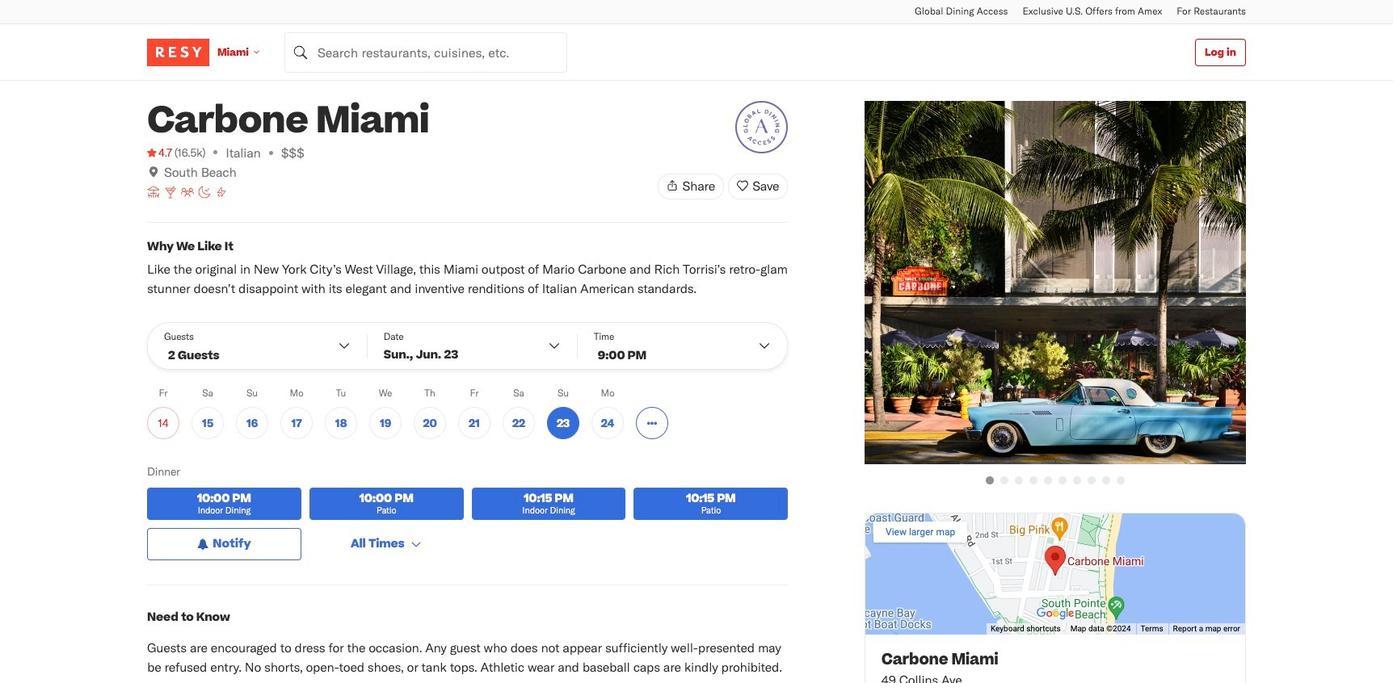 Task type: locate. For each thing, give the bounding box(es) containing it.
None field
[[284, 32, 567, 72]]

4.7 out of 5 stars image
[[147, 145, 172, 161]]

Search restaurants, cuisines, etc. text field
[[284, 32, 567, 72]]



Task type: vqa. For each thing, say whether or not it's contained in the screenshot.
4.8 out of 5 stars icon
no



